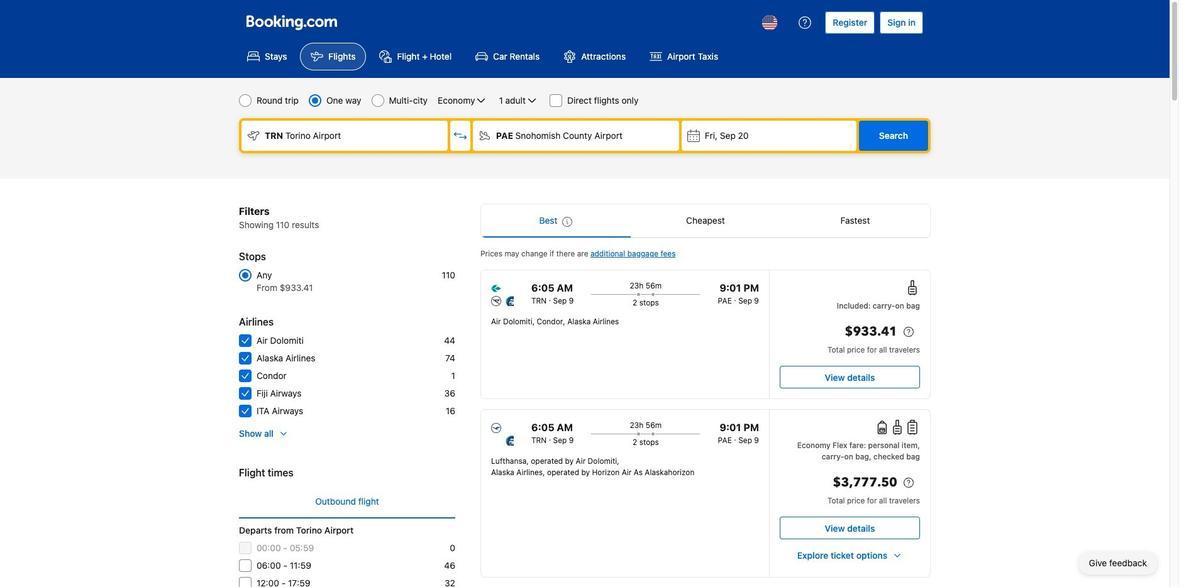 Task type: vqa. For each thing, say whether or not it's contained in the screenshot.
'4'
no



Task type: locate. For each thing, give the bounding box(es) containing it.
$3,777.50 region
[[780, 473, 920, 496]]

$933.41 region
[[780, 322, 920, 345]]

booking.com logo image
[[247, 15, 337, 30], [247, 15, 337, 30]]

tab list
[[481, 204, 930, 238]]

best image
[[563, 217, 573, 227]]



Task type: describe. For each thing, give the bounding box(es) containing it.
best image
[[563, 217, 573, 227]]



